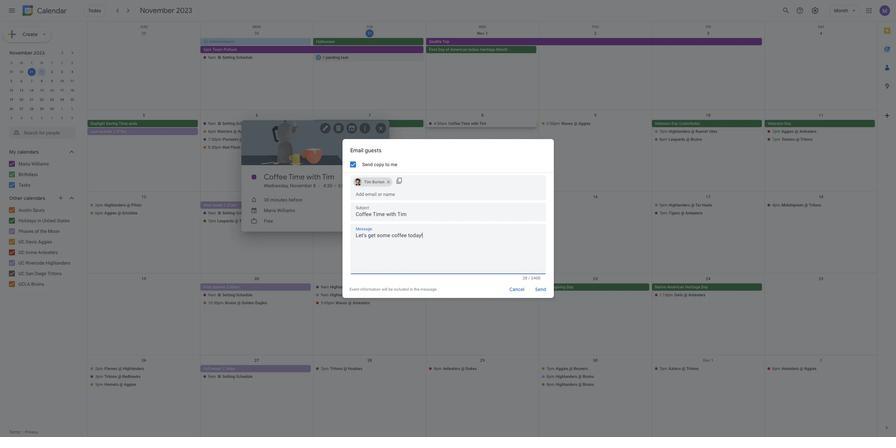 Task type: vqa. For each thing, say whether or not it's contained in the screenshot.
the leftmost 12
yes



Task type: describe. For each thing, give the bounding box(es) containing it.
cell containing seattle trip
[[426, 38, 765, 62]]

pioneers
[[223, 137, 238, 142]]

0 vertical spatial november 2023
[[140, 6, 192, 15]]

22 element
[[38, 96, 46, 104]]

me
[[391, 162, 398, 167]]

5 for november 2023
[[10, 79, 12, 83]]

8:30pm red flash @ bruins
[[208, 145, 257, 150]]

1 horizontal spatial tim
[[480, 121, 487, 126]]

1 vertical spatial 20
[[255, 277, 259, 281]]

2:50am
[[226, 285, 240, 289]]

aztecs
[[669, 367, 681, 371]]

november 2023 grid
[[6, 58, 77, 123]]

grizzlies
[[122, 211, 138, 216]]

uc for uc irvine anteaters
[[19, 250, 25, 255]]

6pm anteaters @ aggies
[[773, 367, 817, 371]]

day for thanksgiving day
[[567, 285, 574, 289]]

26 element
[[7, 105, 15, 113]]

tritons for 7:30pm pioneers @ tritons
[[244, 137, 256, 142]]

sat
[[818, 25, 825, 29]]

send button
[[530, 282, 551, 297]]

1:15pm owls @ anteaters
[[660, 293, 706, 297]]

december 6 element
[[38, 114, 46, 122]]

veterans day (substitute) button
[[652, 120, 763, 127]]

1 vertical spatial 25
[[819, 277, 824, 281]]

6pm for 6pm aggies @ grizzlies
[[95, 211, 103, 216]]

my calendars button
[[1, 147, 82, 157]]

11 element
[[68, 77, 76, 85]]

1 horizontal spatial 3
[[61, 70, 63, 74]]

be
[[389, 287, 393, 292]]

2 8pm highlanders @ bruins from the top
[[547, 382, 594, 387]]

native
[[655, 285, 667, 289]]

23 element
[[48, 96, 56, 104]]

coffee time with tim wednesday, november 8 ⋅ 4:30 – 5:00am
[[264, 172, 354, 188]]

in inside other calendars list
[[37, 218, 41, 223]]

today button
[[84, 5, 106, 17]]

28 for 28 / 2400
[[523, 276, 528, 281]]

calendar
[[37, 6, 67, 15]]

30 for "30" element
[[50, 107, 54, 111]]

day for veterans day (substitute)
[[672, 121, 679, 126]]

1 9am highlanders @ phoenix from the top
[[321, 285, 371, 289]]

14 inside november 2023 "grid"
[[30, 89, 34, 92]]

0 horizontal spatial november 2023
[[9, 50, 45, 56]]

grid containing 29
[[87, 21, 878, 437]]

united
[[42, 218, 56, 223]]

tue
[[367, 25, 373, 29]]

huskies
[[348, 367, 363, 371]]

eagles
[[255, 301, 267, 305]]

7 for sun
[[369, 113, 371, 118]]

5pm for 5pm hornets @ aggies
[[95, 382, 103, 387]]

highlanders inside other calendars list
[[46, 260, 70, 266]]

with inside coffee time with tim wednesday, november 8 ⋅ 4:30 – 5:00am
[[307, 172, 321, 182]]

first day of american indian heritage month button
[[426, 46, 537, 53]]

seattle
[[429, 39, 442, 44]]

bison @ aggies
[[330, 203, 358, 208]]

time for coffee
[[461, 121, 470, 126]]

tritons down flames
[[104, 375, 117, 379]]

7 inside row
[[51, 116, 53, 120]]

of inside seattle trip first day of american indian heritage month
[[446, 47, 450, 52]]

4pm midshipmen @ tritons
[[773, 203, 822, 208]]

1:37am
[[113, 129, 127, 134]]

2 horizontal spatial 4
[[820, 31, 823, 36]]

1 horizontal spatial 14
[[368, 195, 372, 199]]

calendars for other calendars
[[24, 195, 45, 201]]

24 inside row group
[[60, 98, 64, 101]]

1:15pm
[[660, 293, 673, 297]]

anteaters inside button
[[330, 211, 347, 216]]

17 inside row group
[[60, 89, 64, 92]]

7pm for 7pm bobcats @ highlanders
[[321, 137, 329, 142]]

28 element
[[28, 105, 36, 113]]

cell containing 5pm
[[652, 202, 765, 225]]

spartans
[[353, 129, 369, 134]]

1 horizontal spatial 13
[[255, 195, 259, 199]]

uc for uc davis aggies
[[19, 239, 25, 245]]

2 s from the left
[[71, 61, 73, 65]]

tritons for 7pm leopards @ tritons
[[239, 219, 252, 223]]

1 inside button
[[323, 55, 325, 60]]

veterans day
[[768, 121, 791, 126]]

anteaters @ trojans button
[[313, 210, 424, 217]]

waves for waves @ anteaters
[[336, 301, 347, 305]]

0 horizontal spatial november
[[9, 50, 33, 56]]

1 down the 24 element
[[61, 107, 63, 111]]

halloween button
[[313, 38, 424, 45]]

coffee inside coffee time with tim wednesday, november 8 ⋅ 4:30 – 5:00am
[[264, 172, 287, 182]]

18 element
[[68, 87, 76, 95]]

7pm for 7pm tigers @ anteaters
[[660, 211, 668, 216]]

6pm button
[[426, 283, 537, 291]]

cell containing halloween
[[313, 38, 426, 62]]

american inside native american heritage day button
[[668, 285, 684, 289]]

8 up 4:30am coffee time with tim on the top
[[482, 113, 484, 118]]

to
[[385, 162, 390, 167]]

1 phoenix from the top
[[357, 285, 371, 289]]

october 30 element
[[18, 68, 25, 76]]

30 element
[[48, 105, 56, 113]]

2 9am highlanders @ phoenix from the top
[[321, 293, 371, 297]]

trojans
[[353, 211, 366, 216]]

27 for dec 1
[[255, 358, 259, 363]]

full
[[204, 367, 210, 371]]

email guests dialog
[[343, 139, 554, 298]]

31 inside 'element'
[[30, 70, 34, 74]]

bison
[[330, 203, 340, 208]]

veterans day (substitute)
[[655, 121, 700, 126]]

bruins inside other calendars list
[[31, 282, 44, 287]]

30 for 30 minutes before
[[264, 197, 269, 203]]

1 horizontal spatial 4
[[71, 70, 73, 74]]

7pm bobcats @ highlanders
[[321, 137, 372, 142]]

potluck
[[224, 47, 237, 52]]

13 element
[[18, 87, 25, 95]]

schedule for 27
[[236, 375, 253, 379]]

tar
[[696, 203, 702, 208]]

0 horizontal spatial 4
[[21, 116, 22, 120]]

5:00am
[[338, 183, 354, 188]]

task
[[341, 55, 349, 60]]

send copy to me
[[362, 162, 398, 167]]

27 element
[[18, 105, 25, 113]]

october 29 element
[[7, 68, 15, 76]]

0 vertical spatial november
[[140, 6, 175, 15]]

veterans for 7pm aggies @ anteaters
[[768, 121, 784, 126]]

waves for waves @ aggies
[[562, 121, 573, 126]]

26 for 1
[[9, 107, 13, 111]]

maria williams inside my calendars list
[[19, 161, 49, 167]]

uc for uc riverside highlanders
[[19, 260, 25, 266]]

before
[[289, 197, 303, 203]]

uc irvine anteaters
[[19, 250, 58, 255]]

5pm for 5pm highlanders @ tar heels
[[660, 203, 668, 208]]

indian
[[468, 47, 479, 52]]

15 element
[[38, 87, 46, 95]]

2 vertical spatial 3
[[10, 116, 12, 120]]

sun
[[140, 25, 147, 29]]

27 for 1
[[20, 107, 23, 111]]

utes
[[710, 129, 718, 134]]

4:30am coffee time with tim
[[434, 121, 487, 126]]

29 inside 29 element
[[40, 107, 44, 111]]

5 for sun
[[143, 113, 145, 118]]

19 element
[[7, 96, 15, 104]]

29 element
[[38, 105, 46, 113]]

1 right nov
[[486, 31, 488, 36]]

7:30pm
[[208, 137, 221, 142]]

cell containing daylight saving time ends
[[88, 120, 201, 152]]

6 for sun
[[256, 113, 258, 118]]

privacy link
[[25, 430, 38, 435]]

heritage inside button
[[685, 285, 701, 289]]

setting schedule for 13
[[223, 211, 253, 216]]

spurs
[[33, 208, 45, 213]]

schedule for 20
[[236, 293, 253, 297]]

7:30pm pioneers @ tritons
[[208, 137, 256, 142]]

7pm for 7pm leopards @ tritons
[[208, 219, 216, 223]]

20 element
[[18, 96, 25, 104]]

6pm for 6pm anteaters @ aggies
[[773, 367, 781, 371]]

cell containing new moon 1:27am
[[200, 202, 313, 225]]

heritage inside seattle trip first day of american indian heritage month
[[480, 47, 496, 52]]

moon for full
[[211, 367, 221, 371]]

7pm tigers @ anteaters
[[660, 211, 703, 216]]

anteaters @ trojans
[[330, 211, 366, 216]]

6pm cell
[[426, 283, 539, 307]]

austin
[[19, 208, 32, 213]]

6pm for 6pm
[[434, 285, 442, 289]]

calendar element
[[21, 4, 67, 19]]

@ inside anteaters @ trojans button
[[348, 211, 352, 216]]

free
[[264, 218, 273, 224]]

5pm for 5pm team potluck
[[204, 47, 211, 52]]

1 vertical spatial 8pm
[[547, 375, 555, 379]]

thu
[[592, 25, 599, 29]]

birthdays
[[19, 172, 38, 177]]

7pm for 7pm toreros @ tritons
[[773, 137, 781, 142]]

cell containing full moon 1:16am
[[200, 365, 313, 389]]

tritons for uc san diego tritons
[[48, 271, 62, 276]]

main drawer image
[[8, 7, 16, 15]]

0 vertical spatial 2023
[[176, 6, 192, 15]]

beavers
[[574, 367, 588, 371]]

holidays
[[19, 218, 36, 223]]

tim burton, selected option
[[353, 177, 393, 187]]

williams inside my calendars list
[[31, 161, 49, 167]]

0 vertical spatial with
[[471, 121, 479, 126]]

2:30pm
[[547, 121, 560, 126]]

26 for dec 1
[[142, 358, 146, 363]]

davis
[[26, 239, 37, 245]]

warriors
[[217, 129, 232, 134]]

ucla bruins
[[19, 282, 44, 287]]

1 s from the left
[[10, 61, 12, 65]]

2pm flames @ highlanders
[[95, 367, 144, 371]]

message
[[421, 287, 437, 292]]

veterans for 7pm highlanders @ runnin' utes
[[655, 121, 671, 126]]

daylight saving time ends button
[[88, 120, 198, 127]]

tritons for 7pm aztecs @ tritons
[[687, 367, 699, 371]]

trip
[[443, 39, 450, 44]]

7 for november 2023
[[31, 79, 33, 83]]

7pm aztecs @ tritons
[[660, 367, 699, 371]]

setting schedule for 20
[[223, 293, 253, 297]]

f
[[61, 61, 63, 65]]

24 element
[[58, 96, 66, 104]]

1 t from the left
[[31, 61, 33, 65]]

1 right dec
[[712, 358, 714, 363]]

dec
[[703, 358, 710, 363]]

riverside
[[26, 260, 44, 266]]

leopards for leopards @ bruins
[[669, 137, 686, 142]]

day for election day
[[332, 121, 338, 126]]

nov 1
[[477, 31, 488, 36]]

flash
[[231, 145, 240, 150]]

my
[[9, 149, 16, 155]]

other calendars list
[[1, 205, 82, 289]]

event information will be included in the message
[[350, 287, 437, 292]]

8pm for 7pm
[[660, 137, 668, 142]]

halloween
[[316, 39, 335, 44]]

18 inside grid
[[819, 195, 824, 199]]

18 inside "element"
[[70, 89, 74, 92]]

schedule for 13
[[236, 211, 253, 216]]

midshipmen
[[782, 203, 804, 208]]

1 horizontal spatial 23
[[593, 277, 598, 281]]

2 phoenix from the top
[[357, 293, 371, 297]]

0 horizontal spatial 2023
[[34, 50, 45, 56]]

cell containing native american heritage day
[[652, 283, 765, 307]]

december 2 element
[[68, 105, 76, 113]]

leopards for leopards @ tritons
[[217, 219, 234, 223]]

day up 1:15pm owls @ anteaters
[[702, 285, 708, 289]]

21 element
[[28, 96, 36, 104]]

time inside coffee time with tim wednesday, november 8 ⋅ 4:30 – 5:00am
[[289, 172, 305, 182]]

1 setting schedule from the top
[[223, 55, 253, 60]]

quarter inside daylight saving time ends last quarter 1:37am
[[99, 129, 112, 134]]

tritons left huskies
[[330, 367, 343, 371]]

fri
[[706, 25, 711, 29]]

12 element
[[7, 87, 15, 95]]

new moon 1:27am
[[204, 203, 237, 208]]

⋅
[[319, 183, 321, 188]]

9 inside row
[[71, 116, 73, 120]]

included
[[394, 287, 409, 292]]

10 element
[[58, 77, 66, 85]]

8 down '1' "cell"
[[41, 79, 43, 83]]



Task type: locate. For each thing, give the bounding box(es) containing it.
coffee right 4:30am
[[449, 121, 460, 126]]

maria williams down minutes
[[264, 208, 295, 213]]

10 for sun
[[706, 113, 711, 118]]

dukes
[[466, 367, 477, 371]]

7pm for 7pm highlanders @ runnin' utes
[[660, 129, 668, 134]]

28
[[30, 107, 34, 111], [523, 276, 528, 281], [368, 358, 372, 363]]

2 horizontal spatial november
[[290, 183, 312, 188]]

send inside button
[[535, 287, 546, 292]]

10:30pm
[[208, 301, 224, 305]]

send for send copy to me
[[362, 162, 373, 167]]

quarter left 2:50am
[[212, 285, 225, 289]]

maria up birthdays at the top left
[[19, 161, 30, 167]]

wednesday,
[[264, 183, 289, 188]]

28 inside row group
[[30, 107, 34, 111]]

of inside other calendars list
[[35, 229, 39, 234]]

7pm leopards @ tritons
[[208, 219, 252, 223]]

0 horizontal spatial 23
[[50, 98, 54, 101]]

tritons down 7pm aggies @ anteaters
[[801, 137, 813, 142]]

1 horizontal spatial 2023
[[176, 6, 192, 15]]

election
[[316, 121, 331, 126]]

hornets
[[104, 382, 119, 387]]

4pm
[[773, 203, 781, 208], [434, 367, 442, 371]]

moon inside full moon 1:16am button
[[211, 367, 221, 371]]

time up "wednesday,"
[[289, 172, 305, 182]]

6 inside row
[[41, 116, 43, 120]]

setting down potluck
[[223, 55, 235, 60]]

None text field
[[356, 210, 541, 219], [350, 232, 546, 271], [356, 210, 541, 219], [350, 232, 546, 271]]

26 inside november 2023 "grid"
[[9, 107, 13, 111]]

setting for 20
[[223, 293, 235, 297]]

phases
[[19, 229, 34, 234]]

uc
[[19, 239, 25, 245], [19, 250, 25, 255], [19, 260, 25, 266], [19, 271, 25, 276]]

december 8 element
[[58, 114, 66, 122]]

of down trip
[[446, 47, 450, 52]]

setting schedule for 27
[[223, 375, 253, 379]]

4:30
[[323, 183, 333, 188]]

email
[[350, 147, 364, 154]]

1 vertical spatial phoenix
[[357, 293, 371, 297]]

28 for the 28 element
[[30, 107, 34, 111]]

red
[[223, 145, 230, 150]]

7pm for 7pm aggies @ beavers
[[547, 367, 555, 371]]

the left moon
[[40, 229, 47, 234]]

send left copy
[[362, 162, 373, 167]]

day down trip
[[438, 47, 445, 52]]

6pm inside '6pm' button
[[434, 285, 442, 289]]

19
[[9, 98, 13, 101], [142, 277, 146, 281]]

maria williams
[[19, 161, 49, 167], [264, 208, 295, 213]]

24
[[60, 98, 64, 101], [706, 277, 711, 281]]

pilots
[[131, 203, 142, 208]]

heritage right indian
[[480, 47, 496, 52]]

daylight
[[91, 121, 105, 126]]

19 inside november 2023 "grid"
[[9, 98, 13, 101]]

23 up thanksgiving day button
[[593, 277, 598, 281]]

1 horizontal spatial 4pm
[[773, 203, 781, 208]]

– inside coffee time with tim wednesday, november 8 ⋅ 4:30 – 5:00am
[[334, 183, 337, 188]]

november 2023 up m
[[9, 50, 45, 56]]

1 horizontal spatial maria williams
[[264, 208, 295, 213]]

cell containing veterans day (substitute)
[[652, 120, 765, 152]]

heritage up 1:15pm owls @ anteaters
[[685, 285, 701, 289]]

4:30am
[[434, 121, 447, 126]]

7pm left tigers
[[660, 211, 668, 216]]

0 horizontal spatial 5
[[10, 79, 12, 83]]

1 2pm from the top
[[95, 203, 103, 208]]

None search field
[[0, 124, 82, 139]]

1 pending task button
[[313, 54, 424, 61]]

terms
[[9, 430, 20, 435]]

1 horizontal spatial the
[[414, 287, 420, 292]]

phoenix down information
[[357, 293, 371, 297]]

11
[[70, 79, 74, 83], [819, 113, 824, 118]]

4pm for 4pm midshipmen @ tritons
[[773, 203, 781, 208]]

0 horizontal spatial of
[[35, 229, 39, 234]]

first quarter 2:50am button
[[201, 283, 311, 291]]

t left f
[[51, 61, 53, 65]]

1 vertical spatial quarter
[[212, 285, 225, 289]]

7pm highlanders @ runnin' utes
[[660, 129, 718, 134]]

1
[[486, 31, 488, 36], [323, 55, 325, 60], [41, 70, 43, 74], [61, 107, 63, 111], [712, 358, 714, 363]]

10 for november 2023
[[60, 79, 64, 83]]

1 horizontal spatial 16
[[593, 195, 598, 199]]

7pm sharks @ bruins
[[434, 203, 472, 208]]

13
[[20, 89, 23, 92], [255, 195, 259, 199]]

25 inside november 2023 "grid"
[[70, 98, 74, 101]]

4 down the sat
[[820, 31, 823, 36]]

1 horizontal spatial 17
[[706, 195, 711, 199]]

1 vertical spatial maria williams
[[264, 208, 295, 213]]

2 vertical spatial november
[[290, 183, 312, 188]]

event
[[350, 287, 359, 292]]

my calendars list
[[1, 159, 82, 190]]

december 5 element
[[28, 114, 36, 122]]

6 for november 2023
[[21, 79, 22, 83]]

maria inside my calendars list
[[19, 161, 30, 167]]

24 up native american heritage day button
[[706, 277, 711, 281]]

1 vertical spatial 28
[[523, 276, 528, 281]]

2 vertical spatial 28
[[368, 358, 372, 363]]

setting for 27
[[223, 375, 235, 379]]

14 element
[[28, 87, 36, 95]]

0 vertical spatial maria
[[19, 161, 30, 167]]

0 vertical spatial 8pm
[[660, 137, 668, 142]]

row containing 3
[[6, 114, 77, 123]]

first inside seattle trip first day of american indian heritage month
[[429, 47, 437, 52]]

calendars inside dropdown button
[[24, 195, 45, 201]]

aggies
[[579, 121, 591, 126], [238, 129, 250, 134], [782, 129, 794, 134], [346, 203, 358, 208], [104, 211, 117, 216], [38, 239, 52, 245], [556, 367, 568, 371], [805, 367, 817, 371], [124, 382, 136, 387]]

0 vertical spatial quarter
[[99, 129, 112, 134]]

december 3 element
[[7, 114, 15, 122]]

13 up "20" 'element'
[[20, 89, 23, 92]]

anteaters inside other calendars list
[[38, 250, 58, 255]]

leopards down the 7pm highlanders @ runnin' utes
[[669, 137, 686, 142]]

day
[[438, 47, 445, 52], [332, 121, 338, 126], [672, 121, 679, 126], [785, 121, 791, 126], [567, 285, 574, 289], [702, 285, 708, 289]]

28 / 2400
[[523, 276, 541, 281]]

1 vertical spatial tim
[[322, 172, 334, 182]]

– right the "4:30"
[[334, 183, 337, 188]]

1 vertical spatial 12
[[142, 195, 146, 199]]

26 up 2pm flames @ highlanders
[[142, 358, 146, 363]]

7pm for 7pm sharks @ bruins
[[434, 203, 442, 208]]

0 vertical spatial 31
[[368, 31, 372, 36]]

day up 7pm aggies @ anteaters
[[785, 121, 791, 126]]

15
[[40, 89, 44, 92]]

row containing s
[[6, 58, 77, 67]]

1 horizontal spatial november
[[140, 6, 175, 15]]

0 horizontal spatial –
[[21, 430, 24, 435]]

1 horizontal spatial –
[[334, 183, 337, 188]]

– right terms
[[21, 430, 24, 435]]

day right thanksgiving
[[567, 285, 574, 289]]

4 setting schedule from the top
[[223, 293, 253, 297]]

native american heritage day button
[[652, 283, 763, 291]]

29
[[142, 31, 146, 36], [9, 70, 13, 74], [40, 107, 44, 111], [480, 358, 485, 363]]

cell containing first quarter 2:50am
[[200, 283, 313, 307]]

0 horizontal spatial waves
[[336, 301, 347, 305]]

tab list
[[878, 21, 897, 419]]

24 down 17 element
[[60, 98, 64, 101]]

0 horizontal spatial 20
[[20, 98, 23, 101]]

7pm for 7pm aztecs @ tritons
[[660, 367, 668, 371]]

5pm up 7pm tigers @ anteaters
[[660, 203, 668, 208]]

7pm left aztecs
[[660, 367, 668, 371]]

the inside email guests dialog
[[414, 287, 420, 292]]

23 down 16 element
[[50, 98, 54, 101]]

11 for november 2023
[[70, 79, 74, 83]]

0 horizontal spatial 4pm
[[434, 367, 442, 371]]

mon
[[253, 25, 261, 29]]

25 element
[[68, 96, 76, 104]]

17 element
[[58, 87, 66, 95]]

2 veterans from the left
[[768, 121, 784, 126]]

1 vertical spatial 3
[[61, 70, 63, 74]]

4pm for 4pm anteaters @ dukes
[[434, 367, 442, 371]]

setting schedule down 1:16am
[[223, 375, 253, 379]]

6pm for 6pm warriors @ aggies
[[208, 129, 216, 134]]

uc for uc san diego tritons
[[19, 271, 25, 276]]

0 horizontal spatial first
[[204, 285, 211, 289]]

3 schedule from the top
[[236, 211, 253, 216]]

maria williams up birthdays at the top left
[[19, 161, 49, 167]]

moon right 'full'
[[211, 367, 221, 371]]

1 cell
[[37, 67, 47, 77]]

5 down october 29 element
[[10, 79, 12, 83]]

moon inside new moon 1:27am button
[[212, 203, 223, 208]]

30 for 'october 30' element
[[20, 70, 23, 74]]

7pm down veterans day (substitute)
[[660, 129, 668, 134]]

moon right new
[[212, 203, 223, 208]]

setting schedule up 6pm warriors @ aggies
[[223, 121, 253, 126]]

copy
[[374, 162, 384, 167]]

calendars inside dropdown button
[[17, 149, 39, 155]]

calendar heading
[[36, 6, 67, 15]]

day inside 'button'
[[332, 121, 338, 126]]

s
[[10, 61, 12, 65], [71, 61, 73, 65]]

1 horizontal spatial 7
[[51, 116, 53, 120]]

7pm anteaters @ spartans
[[321, 129, 369, 134]]

row
[[88, 21, 878, 29], [88, 28, 878, 110], [6, 58, 77, 67], [6, 67, 77, 77], [6, 77, 77, 86], [6, 86, 77, 95], [6, 95, 77, 104], [6, 104, 77, 114], [88, 110, 878, 192], [6, 114, 77, 123], [88, 192, 878, 274], [88, 274, 878, 355], [88, 355, 878, 437]]

moon
[[48, 229, 60, 234]]

29 inside october 29 element
[[9, 70, 13, 74]]

2 schedule from the top
[[236, 121, 253, 126]]

waves right 5:45pm
[[336, 301, 347, 305]]

4pm anteaters @ dukes
[[434, 367, 477, 371]]

2 uc from the top
[[19, 250, 25, 255]]

time for saving
[[119, 121, 128, 126]]

aggies inside "bison @ aggies" button
[[346, 203, 358, 208]]

2 2pm from the top
[[95, 367, 103, 371]]

row group
[[6, 67, 77, 123]]

send for send
[[535, 287, 546, 292]]

11 for sun
[[819, 113, 824, 118]]

@ inside "bison @ aggies" button
[[341, 203, 345, 208]]

1 horizontal spatial american
[[668, 285, 684, 289]]

the inside list
[[40, 229, 47, 234]]

5pm highlanders @ tar heels
[[660, 203, 713, 208]]

0 vertical spatial 23
[[50, 98, 54, 101]]

election day button
[[313, 120, 424, 127]]

5 down the 28 element
[[31, 116, 33, 120]]

Add email or name text field
[[356, 188, 541, 200]]

5 schedule from the top
[[236, 375, 253, 379]]

8 inside coffee time with tim wednesday, november 8 ⋅ 4:30 – 5:00am
[[313, 183, 316, 188]]

5
[[10, 79, 12, 83], [143, 113, 145, 118], [31, 116, 33, 120]]

5:45pm waves @ anteaters
[[321, 301, 370, 305]]

in
[[37, 218, 41, 223], [410, 287, 413, 292]]

0 horizontal spatial heritage
[[480, 47, 496, 52]]

first down seattle
[[429, 47, 437, 52]]

report
[[223, 39, 235, 44]]

3 setting schedule from the top
[[223, 211, 253, 216]]

8pm for 8pm
[[547, 382, 555, 387]]

ucla
[[19, 282, 30, 287]]

0 horizontal spatial 10
[[60, 79, 64, 83]]

7pm down the election
[[321, 129, 329, 134]]

1 horizontal spatial time
[[289, 172, 305, 182]]

coffee time with tim heading
[[264, 172, 334, 182]]

grid
[[87, 21, 878, 437]]

16 element
[[48, 87, 56, 95]]

1 horizontal spatial coffee
[[449, 121, 460, 126]]

2pm up "3pm"
[[95, 367, 103, 371]]

1 horizontal spatial 19
[[142, 277, 146, 281]]

schedule down potluck
[[236, 55, 253, 60]]

1 8pm highlanders @ bruins from the top
[[547, 375, 594, 379]]

setting schedule up 10:30pm bruins @ golden eagles
[[223, 293, 253, 297]]

7pm down veterans day
[[773, 129, 781, 134]]

4 uc from the top
[[19, 271, 25, 276]]

cell containing bison @ aggies
[[313, 202, 426, 225]]

0 horizontal spatial 17
[[60, 89, 64, 92]]

1 vertical spatial 27
[[255, 358, 259, 363]]

0 horizontal spatial maria williams
[[19, 161, 49, 167]]

1 horizontal spatial 18
[[819, 195, 824, 199]]

23 inside "grid"
[[50, 98, 54, 101]]

cell
[[88, 38, 200, 62], [200, 38, 426, 62], [313, 38, 426, 62], [426, 38, 765, 62], [539, 38, 652, 62], [652, 38, 765, 62], [765, 38, 878, 62], [88, 120, 201, 152], [200, 120, 313, 152], [313, 120, 426, 152], [652, 120, 765, 152], [765, 120, 878, 152], [88, 202, 201, 225], [200, 202, 313, 225], [313, 202, 426, 225], [539, 202, 652, 225], [652, 202, 765, 225], [88, 283, 200, 307], [200, 283, 313, 307], [313, 283, 426, 307], [652, 283, 765, 307], [765, 283, 878, 307], [88, 365, 201, 389], [200, 365, 313, 389], [539, 365, 652, 389]]

seattle trip button
[[426, 38, 763, 45]]

delete event image
[[335, 125, 342, 132]]

0 vertical spatial 8pm highlanders @ bruins
[[547, 375, 594, 379]]

0 vertical spatial first
[[429, 47, 437, 52]]

11 up veterans day button
[[819, 113, 824, 118]]

1 horizontal spatial 5
[[31, 116, 33, 120]]

cancel
[[509, 287, 525, 292]]

17 down "10" element
[[60, 89, 64, 92]]

7pm for 7pm aggies @ anteaters
[[773, 129, 781, 134]]

2 setting from the top
[[223, 121, 235, 126]]

tritons inside other calendars list
[[48, 271, 62, 276]]

december 9 element
[[68, 114, 76, 122]]

0 horizontal spatial the
[[40, 229, 47, 234]]

time inside daylight saving time ends last quarter 1:37am
[[119, 121, 128, 126]]

13 up new moon 1:27am button in the left top of the page
[[255, 195, 259, 199]]

27 down "20" 'element'
[[20, 107, 23, 111]]

cancel button
[[506, 282, 528, 297]]

17 inside grid
[[706, 195, 711, 199]]

0 horizontal spatial 19
[[9, 98, 13, 101]]

0 horizontal spatial time
[[119, 121, 128, 126]]

4 down 27 element
[[21, 116, 22, 120]]

day left (substitute)
[[672, 121, 679, 126]]

1 vertical spatial 8pm highlanders @ bruins
[[547, 382, 594, 387]]

submit report
[[209, 39, 235, 44]]

3 uc from the top
[[19, 260, 25, 266]]

28 inside email guests dialog
[[523, 276, 528, 281]]

t up '31' 'cell'
[[31, 61, 33, 65]]

2pm for 2pm flames @ highlanders
[[95, 367, 103, 371]]

18 up 4pm midshipmen @ tritons
[[819, 195, 824, 199]]

bruins
[[691, 137, 702, 142], [246, 145, 257, 150], [461, 203, 472, 208], [31, 282, 44, 287], [225, 301, 236, 305], [583, 375, 594, 379], [583, 382, 594, 387]]

1 veterans from the left
[[655, 121, 671, 126]]

1 horizontal spatial 20
[[255, 277, 259, 281]]

5pm down "3pm"
[[95, 382, 103, 387]]

0 vertical spatial the
[[40, 229, 47, 234]]

7pm for 7pm anteaters @ spartans
[[321, 129, 329, 134]]

3 down 26 element
[[10, 116, 12, 120]]

owls
[[674, 293, 683, 297]]

october 31, today element
[[28, 68, 36, 76]]

2
[[595, 31, 597, 36], [51, 70, 53, 74], [71, 107, 73, 111], [820, 358, 823, 363]]

7pm left bobcats
[[321, 137, 329, 142]]

1 uc from the top
[[19, 239, 25, 245]]

0 horizontal spatial american
[[451, 47, 468, 52]]

day for veterans day
[[785, 121, 791, 126]]

1 left pending
[[323, 55, 325, 60]]

1 setting from the top
[[223, 55, 235, 60]]

coffee up "wednesday,"
[[264, 172, 287, 182]]

2 horizontal spatial 5pm
[[660, 203, 668, 208]]

3 setting from the top
[[223, 211, 235, 216]]

11 up 18 "element" on the left of page
[[70, 79, 74, 83]]

0 horizontal spatial leopards
[[217, 219, 234, 223]]

first inside first quarter 2:50am button
[[204, 285, 211, 289]]

5 setting schedule from the top
[[223, 375, 253, 379]]

5 up the daylight saving time ends button
[[143, 113, 145, 118]]

setting down 2:50am
[[223, 293, 235, 297]]

1 pending task
[[323, 55, 349, 60]]

20 up first quarter 2:50am button
[[255, 277, 259, 281]]

8pm highlanders @ bruins
[[547, 375, 594, 379], [547, 382, 594, 387]]

pending
[[326, 55, 340, 60]]

maria
[[19, 161, 30, 167], [264, 208, 276, 213]]

0 vertical spatial 3
[[707, 31, 710, 36]]

submit report button
[[201, 38, 311, 45]]

in inside email guests dialog
[[410, 287, 413, 292]]

0 horizontal spatial 27
[[20, 107, 23, 111]]

in left united at left
[[37, 218, 41, 223]]

selected people list box
[[350, 175, 394, 188]]

0 vertical spatial 18
[[70, 89, 74, 92]]

17 up 'heels'
[[706, 195, 711, 199]]

5 inside the december 5 element
[[31, 116, 33, 120]]

2pm for 2pm highlanders @ pilots
[[95, 203, 103, 208]]

0 vertical spatial of
[[446, 47, 450, 52]]

13 inside 13 element
[[20, 89, 23, 92]]

tritons up '8:30pm red flash @ bruins'
[[244, 137, 256, 142]]

1 vertical spatial 19
[[142, 277, 146, 281]]

2 t from the left
[[51, 61, 53, 65]]

0 vertical spatial 10
[[60, 79, 64, 83]]

day inside seattle trip first day of american indian heritage month
[[438, 47, 445, 52]]

dec 1
[[703, 358, 714, 363]]

1 vertical spatial 16
[[593, 195, 598, 199]]

row containing sun
[[88, 21, 878, 29]]

11 inside grid
[[819, 113, 824, 118]]

cell containing veterans day
[[765, 120, 878, 152]]

1 vertical spatial waves
[[336, 301, 347, 305]]

16 inside row group
[[50, 89, 54, 92]]

8 down december 1 element
[[61, 116, 63, 120]]

12 inside "element"
[[9, 89, 13, 92]]

flames
[[104, 367, 117, 371]]

1 horizontal spatial 5pm
[[204, 47, 211, 52]]

setting for 13
[[223, 211, 235, 216]]

0 vertical spatial coffee
[[449, 121, 460, 126]]

1 vertical spatial maria
[[264, 208, 276, 213]]

30
[[255, 31, 259, 36], [20, 70, 23, 74], [50, 107, 54, 111], [264, 197, 269, 203], [593, 358, 598, 363]]

tasks
[[19, 182, 31, 188]]

moon for new
[[212, 203, 223, 208]]

aggies inside other calendars list
[[38, 239, 52, 245]]

0 horizontal spatial 24
[[60, 98, 64, 101]]

american
[[451, 47, 468, 52], [668, 285, 684, 289]]

email event details image
[[349, 125, 355, 132]]

0 vertical spatial waves
[[562, 121, 573, 126]]

7pm for 7pm tritons @ huskies
[[321, 367, 329, 371]]

7 up election day 'button'
[[369, 113, 371, 118]]

9
[[51, 79, 53, 83], [595, 113, 597, 118], [71, 116, 73, 120]]

american up owls
[[668, 285, 684, 289]]

tritons for 7pm toreros @ tritons
[[801, 137, 813, 142]]

schedule down full moon 1:16am button
[[236, 375, 253, 379]]

0 horizontal spatial send
[[362, 162, 373, 167]]

0 vertical spatial send
[[362, 162, 373, 167]]

0 horizontal spatial tim
[[322, 172, 334, 182]]

11 inside row group
[[70, 79, 74, 83]]

8 inside row
[[61, 116, 63, 120]]

1 vertical spatial –
[[21, 430, 24, 435]]

new moon 1:27am button
[[201, 202, 311, 209]]

1 horizontal spatial 24
[[706, 277, 711, 281]]

1 vertical spatial 24
[[706, 277, 711, 281]]

1 horizontal spatial williams
[[277, 208, 295, 213]]

7pm left huskies
[[321, 367, 329, 371]]

1 horizontal spatial send
[[535, 287, 546, 292]]

7pm left beavers
[[547, 367, 555, 371]]

1 down w
[[41, 70, 43, 74]]

4 up 11 element
[[71, 70, 73, 74]]

7pm left sharks at the top of the page
[[434, 203, 442, 208]]

27 inside row group
[[20, 107, 23, 111]]

2 vertical spatial 4
[[21, 116, 22, 120]]

0 horizontal spatial williams
[[31, 161, 49, 167]]

10 inside november 2023 "grid"
[[60, 79, 64, 83]]

cell containing election day
[[313, 120, 426, 152]]

row group containing 29
[[6, 67, 77, 123]]

1 vertical spatial 4pm
[[434, 367, 442, 371]]

1 schedule from the top
[[236, 55, 253, 60]]

tritons right "midshipmen"
[[809, 203, 822, 208]]

9 for november 2023
[[51, 79, 53, 83]]

9 for sun
[[595, 113, 597, 118]]

1 vertical spatial 23
[[593, 277, 598, 281]]

schedule down new moon 1:27am button in the left top of the page
[[236, 211, 253, 216]]

golden
[[242, 301, 254, 305]]

1 vertical spatial send
[[535, 287, 546, 292]]

cell containing submit report
[[200, 38, 426, 62]]

phases of the moon
[[19, 229, 60, 234]]

setting up 7pm leopards @ tritons
[[223, 211, 235, 216]]

november down 'coffee time with tim' heading on the left top
[[290, 183, 312, 188]]

0 horizontal spatial 13
[[20, 89, 23, 92]]

1 vertical spatial 10
[[706, 113, 711, 118]]

6pm aggies @ grizzlies
[[95, 211, 138, 216]]

will
[[382, 287, 388, 292]]

14 up "bison @ aggies" button
[[368, 195, 372, 199]]

cell containing 7pm
[[539, 365, 652, 389]]

calendars up austin spurs
[[24, 195, 45, 201]]

4 setting from the top
[[223, 293, 235, 297]]

2 horizontal spatial 3
[[707, 31, 710, 36]]

0 vertical spatial 17
[[60, 89, 64, 92]]

(substitute)
[[680, 121, 700, 126]]

tim inside coffee time with tim wednesday, november 8 ⋅ 4:30 – 5:00am
[[322, 172, 334, 182]]

s right f
[[71, 61, 73, 65]]

–
[[334, 183, 337, 188], [21, 430, 24, 435]]

1:27am
[[224, 203, 237, 208]]

7 down "30" element
[[51, 116, 53, 120]]

december 1 element
[[58, 105, 66, 113]]

7pm tritons @ huskies
[[321, 367, 363, 371]]

tritons for 4pm midshipmen @ tritons
[[809, 203, 822, 208]]

31 down 'tue'
[[368, 31, 372, 36]]

tritons down new moon 1:27am button in the left top of the page
[[239, 219, 252, 223]]

1 horizontal spatial november 2023
[[140, 6, 192, 15]]

runnin'
[[696, 129, 709, 134]]

1 vertical spatial in
[[410, 287, 413, 292]]

december 7 element
[[48, 114, 56, 122]]

1 horizontal spatial 26
[[142, 358, 146, 363]]

2400
[[531, 276, 541, 281]]

0 vertical spatial moon
[[212, 203, 223, 208]]

coffee
[[449, 121, 460, 126], [264, 172, 287, 182]]

december 4 element
[[18, 114, 25, 122]]

in right included
[[410, 287, 413, 292]]

full moon 1:16am
[[204, 367, 235, 371]]

tritons right aztecs
[[687, 367, 699, 371]]

8pm leopards @ bruins
[[660, 137, 702, 142]]

2 setting schedule from the top
[[223, 121, 253, 126]]

american inside seattle trip first day of american indian heritage month
[[451, 47, 468, 52]]

november inside coffee time with tim wednesday, november 8 ⋅ 4:30 – 5:00am
[[290, 183, 312, 188]]

27
[[20, 107, 23, 111], [255, 358, 259, 363]]

4 schedule from the top
[[236, 293, 253, 297]]

1 inside "cell"
[[41, 70, 43, 74]]

quarter down saving
[[99, 129, 112, 134]]

quarter
[[99, 129, 112, 134], [212, 285, 225, 289]]

calendars for my calendars
[[17, 149, 39, 155]]

uc left irvine
[[19, 250, 25, 255]]

november up m
[[9, 50, 33, 56]]

5pm left team on the top left of the page
[[204, 47, 211, 52]]

moon
[[212, 203, 223, 208], [211, 367, 221, 371]]

3 down f
[[61, 70, 63, 74]]

0 horizontal spatial 11
[[70, 79, 74, 83]]

20 inside 'element'
[[20, 98, 23, 101]]

williams down my calendars dropdown button
[[31, 161, 49, 167]]

first
[[429, 47, 437, 52], [204, 285, 211, 289]]

31 cell
[[27, 67, 37, 77]]

1 vertical spatial 26
[[142, 358, 146, 363]]

5 setting from the top
[[223, 375, 235, 379]]

williams down 30 minutes before
[[277, 208, 295, 213]]

1 horizontal spatial first
[[429, 47, 437, 52]]

0 vertical spatial 26
[[9, 107, 13, 111]]

information
[[360, 287, 381, 292]]

1 horizontal spatial 28
[[368, 358, 372, 363]]

7pm down new
[[208, 219, 216, 223]]

quarter inside button
[[212, 285, 225, 289]]



